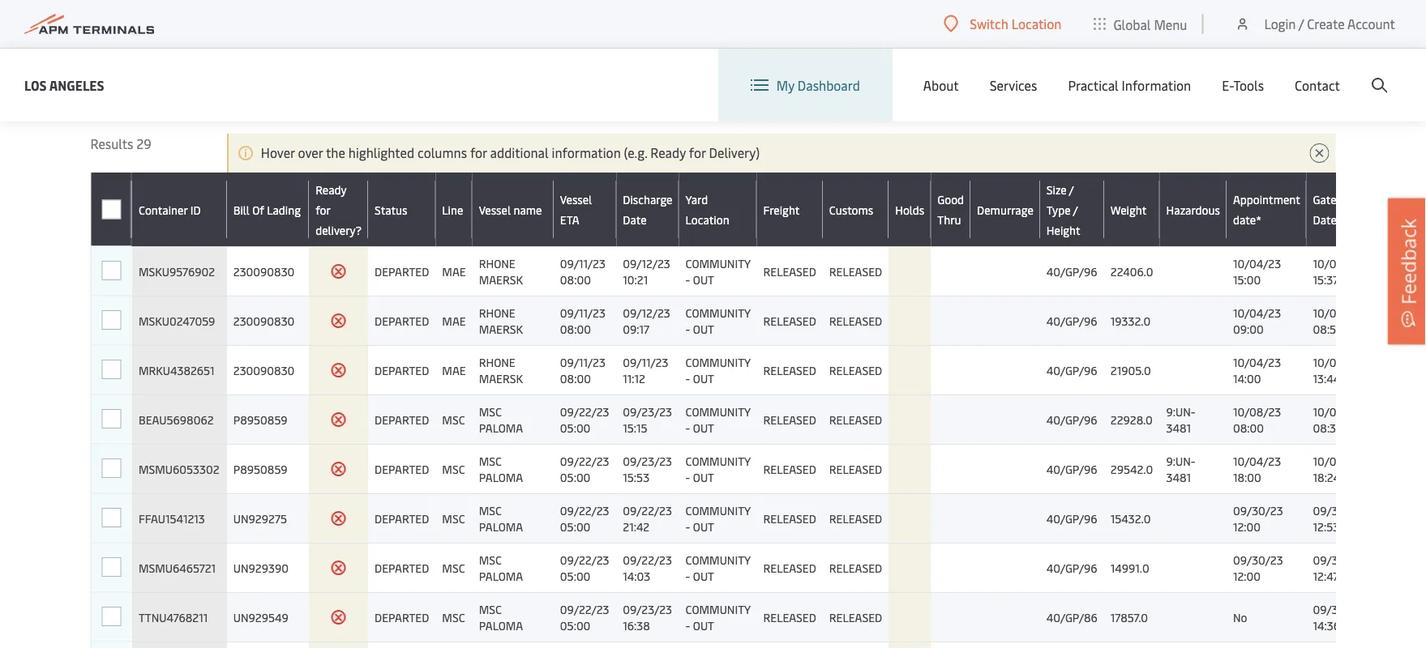 Task type: locate. For each thing, give the bounding box(es) containing it.
my dashboard
[[777, 76, 860, 94]]

1 mae from the top
[[442, 264, 466, 279]]

9:un- 3481 for 22928.0
[[1166, 404, 1195, 436]]

4 paloma from the top
[[479, 569, 523, 584]]

0 vertical spatial p8950859
[[233, 412, 287, 428]]

2 not ready image from the top
[[330, 412, 346, 428]]

3 09/11/23 08:00 from the top
[[560, 355, 605, 386]]

name
[[513, 202, 542, 217]]

1 vertical spatial 09/12/23
[[623, 305, 670, 321]]

15:37
[[1313, 272, 1338, 287]]

10/08/23 down 14:00
[[1233, 404, 1281, 420]]

08:34
[[1313, 420, 1343, 436]]

0 vertical spatial maersk
[[479, 272, 523, 287]]

e-tools
[[1222, 76, 1264, 94]]

3 not ready image from the top
[[330, 511, 346, 527]]

location
[[1012, 15, 1062, 32], [685, 212, 729, 227]]

10/04/23 up '15:37'
[[1313, 256, 1361, 271]]

switch
[[970, 15, 1008, 32]]

out right 09/22/23 21:42 on the left bottom of page
[[693, 519, 714, 535]]

not ready image
[[330, 313, 346, 329], [330, 412, 346, 428], [330, 511, 346, 527], [330, 560, 346, 576]]

09/12/23 up "10:21"
[[623, 256, 670, 271]]

7 community from the top
[[685, 553, 750, 568]]

- for 09/12/23 10:21
[[685, 272, 690, 287]]

5 out from the top
[[693, 470, 714, 485]]

account
[[1348, 15, 1395, 32]]

09/11/23 08:00 left 09:17
[[560, 305, 605, 337]]

3 09/22/23 05:00 from the top
[[560, 503, 609, 535]]

out for 09/23/23 15:15
[[693, 420, 714, 436]]

22406.0
[[1110, 264, 1153, 279]]

1 09/30/23 12:00 from the top
[[1233, 503, 1283, 535]]

0 vertical spatial rhone maersk
[[479, 256, 523, 287]]

1 09/22/23 05:00 from the top
[[560, 404, 609, 436]]

not ready image for un929390
[[330, 560, 346, 576]]

0 vertical spatial 09/11/23 08:00
[[560, 256, 605, 287]]

community - out
[[685, 256, 750, 287], [685, 305, 750, 337], [685, 355, 750, 386], [685, 404, 750, 436], [685, 454, 750, 485], [685, 503, 750, 535], [685, 553, 750, 584], [685, 602, 750, 634]]

ttnu4768211
[[138, 610, 207, 626]]

10/08/23 up 08:34
[[1313, 404, 1361, 420]]

3 departed from the top
[[374, 363, 429, 378]]

14991.0
[[1110, 561, 1149, 576]]

- right 09/23/23 15:15
[[685, 420, 690, 436]]

2 09/30/23 12:00 from the top
[[1233, 553, 1283, 584]]

1 rhone from the top
[[479, 256, 515, 271]]

9:un- for 29542.0
[[1166, 454, 1195, 469]]

None checkbox
[[101, 200, 121, 219], [102, 261, 121, 281], [102, 262, 121, 281], [102, 311, 121, 330], [102, 360, 121, 379], [102, 361, 121, 380], [102, 409, 121, 429], [102, 410, 121, 430], [102, 459, 121, 478], [102, 460, 121, 479], [102, 508, 121, 528], [102, 607, 121, 627], [101, 200, 121, 219], [102, 261, 121, 281], [102, 262, 121, 281], [102, 311, 121, 330], [102, 360, 121, 379], [102, 361, 121, 380], [102, 409, 121, 429], [102, 410, 121, 430], [102, 459, 121, 478], [102, 460, 121, 479], [102, 508, 121, 528], [102, 607, 121, 627]]

/ right type at the right of page
[[1073, 202, 1078, 217]]

1 not ready image from the top
[[330, 313, 346, 329]]

gate
[[1313, 192, 1336, 207]]

0 vertical spatial 230090830
[[233, 264, 294, 279]]

08:00 left "10:21"
[[560, 272, 591, 287]]

2 - from the top
[[685, 321, 690, 337]]

-
[[685, 272, 690, 287], [685, 321, 690, 337], [685, 371, 690, 386], [685, 420, 690, 436], [685, 470, 690, 485], [685, 519, 690, 535], [685, 569, 690, 584], [685, 618, 690, 634]]

ready for delivery?
[[315, 182, 361, 238]]

40/gp/96 left 19332.0
[[1046, 313, 1097, 329]]

community right 09/12/23 09:17
[[685, 305, 750, 321]]

40/gp/96 left 29542.0
[[1046, 462, 1097, 477]]

1 vertical spatial location
[[685, 212, 729, 227]]

1 community from the top
[[685, 256, 750, 271]]

09/30/23 12:00
[[1233, 503, 1283, 535], [1233, 553, 1283, 584]]

location right switch
[[1012, 15, 1062, 32]]

10/08/23
[[1233, 404, 1281, 420], [1313, 404, 1361, 420]]

4 - from the top
[[685, 420, 690, 436]]

out right "09/12/23 10:21"
[[693, 272, 714, 287]]

0 vertical spatial 9:un-
[[1166, 404, 1195, 420]]

not ready image for msmu6053302
[[330, 461, 346, 478]]

10/04/23
[[1233, 256, 1281, 271], [1313, 256, 1361, 271], [1233, 305, 1281, 321], [1313, 305, 1361, 321], [1233, 355, 1281, 370], [1313, 355, 1361, 370], [1233, 454, 1281, 469], [1313, 454, 1361, 469]]

09/12/23 for 09:17
[[623, 305, 670, 321]]

1 vertical spatial 09/30/23 12:00
[[1233, 553, 1283, 584]]

2 out from the top
[[693, 321, 714, 337]]

9:un- for 22928.0
[[1166, 404, 1195, 420]]

- right 09/22/23 21:42 on the left bottom of page
[[685, 519, 690, 535]]

0 vertical spatial 9:un- 3481
[[1166, 404, 1195, 436]]

09/11/23 for 09/12/23 09:17
[[560, 305, 605, 321]]

out for 09/12/23 09:17
[[693, 321, 714, 337]]

community - out down yard location on the top
[[685, 256, 750, 287]]

1 10/08/23 from the left
[[1233, 404, 1281, 420]]

discharge
[[623, 192, 672, 207]]

11:12
[[623, 371, 645, 386]]

id
[[190, 202, 200, 217]]

1 vertical spatial 9:un-
[[1166, 454, 1195, 469]]

rhone for 09/12/23 09:17
[[479, 305, 515, 321]]

09:17
[[623, 321, 649, 337]]

3 out from the top
[[693, 371, 714, 386]]

3 community from the top
[[685, 355, 750, 370]]

msc
[[479, 404, 501, 420], [442, 412, 465, 428], [479, 454, 501, 469], [442, 462, 465, 477], [479, 503, 501, 519], [442, 511, 465, 527], [479, 553, 501, 568], [442, 561, 465, 576], [479, 602, 501, 617], [442, 610, 465, 626]]

09/30/23 up 12:53
[[1313, 503, 1363, 519]]

paloma for 09/23/23 15:15
[[479, 420, 523, 436]]

05:00 for 09/23/23 15:15
[[560, 420, 590, 436]]

2 rhone from the top
[[479, 305, 515, 321]]

5 community - out from the top
[[685, 454, 750, 485]]

community - out right 09/22/23 21:42 on the left bottom of page
[[685, 503, 750, 535]]

08:00 up 10/04/23 18:00
[[1233, 420, 1264, 436]]

community - out right 09/11/23 11:12 on the left bottom
[[685, 355, 750, 386]]

1 9:un- from the top
[[1166, 404, 1195, 420]]

2 12:00 from the top
[[1233, 569, 1260, 584]]

practical information
[[1068, 76, 1191, 94]]

0 horizontal spatial 10/08/23
[[1233, 404, 1281, 420]]

1 horizontal spatial 10/08/23
[[1313, 404, 1361, 420]]

released
[[763, 264, 816, 279], [829, 264, 882, 279], [763, 313, 816, 329], [829, 313, 882, 329], [763, 363, 816, 378], [829, 363, 882, 378], [763, 412, 816, 428], [829, 412, 882, 428], [763, 462, 816, 477], [829, 462, 882, 477], [763, 511, 816, 527], [829, 511, 882, 527], [763, 561, 816, 576], [829, 561, 882, 576], [763, 610, 816, 626], [829, 610, 882, 626]]

community down yard location on the top
[[685, 256, 750, 271]]

1 vertical spatial 230090830
[[233, 313, 294, 329]]

09:00
[[1233, 321, 1263, 337]]

08:59
[[1313, 321, 1343, 337]]

7 out from the top
[[693, 569, 714, 584]]

09/30/23 14:36
[[1313, 602, 1363, 634]]

09/30/23 down 18:00
[[1233, 503, 1283, 519]]

departed for ffau1541213
[[374, 511, 429, 527]]

ready down "the"
[[315, 182, 346, 197]]

vessel for name
[[479, 202, 510, 217]]

2 09/23/23 from the top
[[623, 454, 672, 469]]

3481 for 29542.0
[[1166, 470, 1191, 485]]

15432.0
[[1110, 511, 1150, 527]]

2 paloma from the top
[[479, 470, 523, 485]]

0 horizontal spatial date
[[623, 212, 646, 227]]

out for 09/12/23 10:21
[[693, 272, 714, 287]]

3 not ready image from the top
[[330, 461, 346, 478]]

40/gp/96 for 22406.0
[[1046, 264, 1097, 279]]

2 community - out from the top
[[685, 305, 750, 337]]

4 community - out from the top
[[685, 404, 750, 436]]

community for 09/23/23 16:38
[[685, 602, 750, 617]]

09/22/23 05:00 left 21:42
[[560, 503, 609, 535]]

9:un- right the 22928.0 at the bottom
[[1166, 404, 1195, 420]]

maersk
[[479, 272, 523, 287], [479, 321, 523, 337], [479, 371, 523, 386]]

paloma
[[479, 420, 523, 436], [479, 470, 523, 485], [479, 519, 523, 535], [479, 569, 523, 584], [479, 618, 523, 634]]

09/22/23 left 09/23/23 15:15
[[560, 404, 609, 420]]

date down discharge at top left
[[623, 212, 646, 227]]

2 230090830 from the top
[[233, 313, 294, 329]]

2 09/11/23 08:00 from the top
[[560, 305, 605, 337]]

1 vertical spatial /
[[1069, 182, 1074, 197]]

community for 09/22/23 21:42
[[685, 503, 750, 519]]

2 9:un- from the top
[[1166, 454, 1195, 469]]

18:24
[[1313, 470, 1340, 485]]

out right 09/23/23 15:53
[[693, 470, 714, 485]]

1 vertical spatial maersk
[[479, 321, 523, 337]]

09/22/23 left "09/23/23 16:38" at the bottom of page
[[560, 602, 609, 617]]

2 vertical spatial maersk
[[479, 371, 523, 386]]

contact
[[1295, 76, 1340, 94]]

los
[[24, 76, 47, 94]]

global menu button
[[1078, 0, 1204, 48]]

08:00 left 11:12
[[560, 371, 591, 386]]

1 rhone maersk from the top
[[479, 256, 523, 287]]

40/gp/96 down height
[[1046, 264, 1097, 279]]

4 out from the top
[[693, 420, 714, 436]]

09/22/23 left the 09/22/23 14:03
[[560, 553, 609, 568]]

2 vertical spatial rhone
[[479, 355, 515, 370]]

for left delivery)
[[689, 144, 706, 161]]

1 not ready image from the top
[[330, 264, 346, 280]]

out right 09/12/23 09:17
[[693, 321, 714, 337]]

09/22/23 05:00 left 15:53
[[560, 454, 609, 485]]

1 vertical spatial 09/23/23
[[623, 454, 672, 469]]

highlighted
[[348, 144, 414, 161]]

9:un- 3481 right 29542.0
[[1166, 454, 1195, 485]]

community for 09/12/23 09:17
[[685, 305, 750, 321]]

3 40/gp/96 from the top
[[1046, 363, 1097, 378]]

0 vertical spatial 12:00
[[1233, 519, 1260, 535]]

0 vertical spatial 3481
[[1166, 420, 1191, 436]]

community right 09/22/23 21:42 on the left bottom of page
[[685, 503, 750, 519]]

08:00
[[560, 272, 591, 287], [560, 321, 591, 337], [560, 371, 591, 386], [1233, 420, 1264, 436]]

3 paloma from the top
[[479, 519, 523, 535]]

3 rhone maersk from the top
[[479, 355, 523, 386]]

7 - from the top
[[685, 569, 690, 584]]

1 3481 from the top
[[1166, 420, 1191, 436]]

date inside gate out date
[[1313, 212, 1336, 227]]

5 - from the top
[[685, 470, 690, 485]]

1 - from the top
[[685, 272, 690, 287]]

09/22/23 05:00 left 16:38 in the left of the page
[[560, 602, 609, 634]]

community right "09/23/23 16:38" at the bottom of page
[[685, 602, 750, 617]]

9:un- right 29542.0
[[1166, 454, 1195, 469]]

1 09/23/23 from the top
[[623, 404, 672, 420]]

0 vertical spatial 09/12/23
[[623, 256, 670, 271]]

1 09/11/23 08:00 from the top
[[560, 256, 605, 287]]

about
[[923, 76, 959, 94]]

- right "09/23/23 16:38" at the bottom of page
[[685, 618, 690, 634]]

09/23/23 up 16:38 in the left of the page
[[623, 602, 672, 617]]

09/30/23 12:00 for 12:47
[[1233, 553, 1283, 584]]

community - out right 09/23/23 15:15
[[685, 404, 750, 436]]

1 horizontal spatial date
[[1313, 212, 1336, 227]]

0 horizontal spatial vessel
[[479, 202, 510, 217]]

departed for ttnu4768211
[[374, 610, 429, 626]]

2 9:un- 3481 from the top
[[1166, 454, 1195, 485]]

10/04/23 up 13:44
[[1313, 355, 1361, 370]]

2 40/gp/96 from the top
[[1046, 313, 1097, 329]]

10/04/23 18:00
[[1233, 454, 1281, 485]]

2 msc paloma from the top
[[479, 454, 523, 485]]

global menu
[[1114, 15, 1187, 33]]

09/12/23 for 10:21
[[623, 256, 670, 271]]

10:21
[[623, 272, 648, 287]]

09/11/23 left 09/11/23 11:12 on the left bottom
[[560, 355, 605, 370]]

1 9:un- 3481 from the top
[[1166, 404, 1195, 436]]

1 departed from the top
[[374, 264, 429, 279]]

10/04/23 up '18:24'
[[1313, 454, 1361, 469]]

community - out for 09/12/23 10:21
[[685, 256, 750, 287]]

/ for login
[[1299, 15, 1304, 32]]

10/04/23 for 13:44
[[1313, 355, 1361, 370]]

0 horizontal spatial for
[[315, 202, 330, 217]]

2 mae from the top
[[442, 313, 466, 329]]

10/04/23 08:59
[[1313, 305, 1361, 337]]

1 horizontal spatial vessel
[[560, 192, 592, 207]]

3481 for 22928.0
[[1166, 420, 1191, 436]]

14:03
[[623, 569, 650, 584]]

location down yard
[[685, 212, 729, 227]]

0 vertical spatial 09/23/23
[[623, 404, 672, 420]]

switch location
[[970, 15, 1062, 32]]

demurrage
[[977, 202, 1033, 217]]

bill of lading
[[233, 202, 300, 217]]

2 community from the top
[[685, 305, 750, 321]]

1 community - out from the top
[[685, 256, 750, 287]]

ready right (e.g.
[[650, 144, 686, 161]]

- right "09/12/23 10:21"
[[685, 272, 690, 287]]

msc paloma
[[479, 404, 523, 436], [479, 454, 523, 485], [479, 503, 523, 535], [479, 553, 523, 584], [479, 602, 523, 634]]

40/gp/96 up the 40/gp/86
[[1046, 561, 1097, 576]]

3481 right 29542.0
[[1166, 470, 1191, 485]]

community right 09/11/23 11:12 on the left bottom
[[685, 355, 750, 370]]

05:00 left 15:53
[[560, 470, 590, 485]]

1 vertical spatial p8950859
[[233, 462, 287, 477]]

3 05:00 from the top
[[560, 519, 590, 535]]

09/30/23 12:00 down 18:00
[[1233, 503, 1283, 535]]

community - out right "09/23/23 16:38" at the bottom of page
[[685, 602, 750, 634]]

09/30/23 up 14:36
[[1313, 602, 1363, 617]]

1 horizontal spatial location
[[1012, 15, 1062, 32]]

09/22/23 for 09/23/23 16:38
[[560, 602, 609, 617]]

2 05:00 from the top
[[560, 470, 590, 485]]

- right 09/11/23 11:12 on the left bottom
[[685, 371, 690, 386]]

2 date from the left
[[1313, 212, 1336, 227]]

1 p8950859 from the top
[[233, 412, 287, 428]]

2 vertical spatial mae
[[442, 363, 466, 378]]

for inside ready for delivery?
[[315, 202, 330, 217]]

size / type / height
[[1046, 182, 1080, 238]]

10/08/23 for 08:00
[[1233, 404, 1281, 420]]

3 mae from the top
[[442, 363, 466, 378]]

- for 09/22/23 21:42
[[685, 519, 690, 535]]

2 3481 from the top
[[1166, 470, 1191, 485]]

/ inside 'link'
[[1299, 15, 1304, 32]]

maersk for 09/12/23 09:17
[[479, 321, 523, 337]]

msmu6053302
[[138, 462, 219, 477]]

practical information button
[[1068, 49, 1191, 122]]

2 horizontal spatial for
[[689, 144, 706, 161]]

community - out right the 09/22/23 14:03
[[685, 553, 750, 584]]

vessel left name
[[479, 202, 510, 217]]

2 09/22/23 05:00 from the top
[[560, 454, 609, 485]]

mae for 11:12
[[442, 363, 466, 378]]

09/22/23 05:00 left 14:03
[[560, 553, 609, 584]]

1 date from the left
[[623, 212, 646, 227]]

5 msc paloma from the top
[[479, 602, 523, 634]]

09/30/23
[[1233, 503, 1283, 519], [1313, 503, 1363, 519], [1233, 553, 1283, 568], [1313, 553, 1363, 568], [1313, 602, 1363, 617]]

09/30/23 12:47
[[1313, 553, 1363, 584]]

2 vertical spatial rhone maersk
[[479, 355, 523, 386]]

for up delivery?
[[315, 202, 330, 217]]

rhone maersk for 10:21
[[479, 256, 523, 287]]

beau5698062
[[138, 412, 213, 428]]

2 09/12/23 from the top
[[623, 305, 670, 321]]

09/12/23 10:21
[[623, 256, 670, 287]]

40/gp/96 for 19332.0
[[1046, 313, 1097, 329]]

1 40/gp/96 from the top
[[1046, 264, 1097, 279]]

09/22/23 up 21:42
[[623, 503, 672, 519]]

1 msc paloma from the top
[[479, 404, 523, 436]]

0 horizontal spatial location
[[685, 212, 729, 227]]

09/22/23 for 09/22/23 21:42
[[560, 503, 609, 519]]

1 vertical spatial 12:00
[[1233, 569, 1260, 584]]

1 horizontal spatial ready
[[650, 144, 686, 161]]

no
[[1233, 610, 1247, 626]]

09/22/23 left 09/23/23 15:53
[[560, 454, 609, 469]]

8 out from the top
[[693, 618, 714, 634]]

6 40/gp/96 from the top
[[1046, 511, 1097, 527]]

vessel up "eta"
[[560, 192, 592, 207]]

7 departed from the top
[[374, 561, 429, 576]]

05:00 left 14:03
[[560, 569, 590, 584]]

bill
[[233, 202, 249, 217]]

community right the 09/22/23 14:03
[[685, 553, 750, 568]]

08:00 left 09:17
[[560, 321, 591, 337]]

1 vertical spatial rhone
[[479, 305, 515, 321]]

7 40/gp/96 from the top
[[1046, 561, 1097, 576]]

09/22/23 05:00
[[560, 404, 609, 436], [560, 454, 609, 485], [560, 503, 609, 535], [560, 553, 609, 584], [560, 602, 609, 634]]

12:53
[[1313, 519, 1339, 535]]

5 departed from the top
[[374, 462, 429, 477]]

msku9576902
[[138, 264, 215, 279]]

out right 09/23/23 15:15
[[693, 420, 714, 436]]

5 40/gp/96 from the top
[[1046, 462, 1097, 477]]

09/12/23 up 09:17
[[623, 305, 670, 321]]

4 not ready image from the top
[[330, 560, 346, 576]]

05:00 left 21:42
[[560, 519, 590, 535]]

/ right size
[[1069, 182, 1074, 197]]

4 not ready image from the top
[[330, 610, 346, 626]]

1 12:00 from the top
[[1233, 519, 1260, 535]]

location for yard
[[685, 212, 729, 227]]

results 29
[[90, 135, 151, 152]]

40/gp/96 for 21905.0
[[1046, 363, 1097, 378]]

4 05:00 from the top
[[560, 569, 590, 584]]

1 vertical spatial 9:un- 3481
[[1166, 454, 1195, 485]]

- for 09/11/23 11:12
[[685, 371, 690, 386]]

yard location
[[685, 192, 729, 227]]

10/04/23 up 08:59
[[1313, 305, 1361, 321]]

date inside the discharge date
[[623, 212, 646, 227]]

rhone for 09/12/23 10:21
[[479, 256, 515, 271]]

feedback button
[[1388, 199, 1426, 345]]

los angeles
[[24, 76, 104, 94]]

ready
[[650, 144, 686, 161], [315, 182, 346, 197]]

login
[[1264, 15, 1296, 32]]

mae
[[442, 264, 466, 279], [442, 313, 466, 329], [442, 363, 466, 378]]

10/04/23 up 15:00 at the right
[[1233, 256, 1281, 271]]

None checkbox
[[102, 200, 121, 219], [102, 311, 121, 331], [102, 509, 121, 529], [102, 558, 121, 577], [102, 559, 121, 578], [102, 608, 121, 628], [102, 200, 121, 219], [102, 311, 121, 331], [102, 509, 121, 529], [102, 558, 121, 577], [102, 559, 121, 578], [102, 608, 121, 628]]

4 09/22/23 05:00 from the top
[[560, 553, 609, 584]]

09/30/23 for 14991.0
[[1313, 553, 1363, 568]]

0 vertical spatial ready
[[650, 144, 686, 161]]

community for 09/23/23 15:15
[[685, 404, 750, 420]]

1 vertical spatial rhone maersk
[[479, 305, 523, 337]]

ready inside ready for delivery?
[[315, 182, 346, 197]]

about button
[[923, 49, 959, 122]]

columns
[[418, 144, 467, 161]]

40/gp/96 for 22928.0
[[1046, 412, 1097, 428]]

paloma for 09/22/23 14:03
[[479, 569, 523, 584]]

8 community from the top
[[685, 602, 750, 617]]

2 p8950859 from the top
[[233, 462, 287, 477]]

09/11/23 08:00
[[560, 256, 605, 287], [560, 305, 605, 337], [560, 355, 605, 386]]

discharge date
[[623, 192, 672, 227]]

/ right login
[[1299, 15, 1304, 32]]

4 community from the top
[[685, 404, 750, 420]]

out right the 09/22/23 14:03
[[693, 569, 714, 584]]

0 horizontal spatial ready
[[315, 182, 346, 197]]

departed for msku0247059
[[374, 313, 429, 329]]

5 community from the top
[[685, 454, 750, 469]]

- right the 09/22/23 14:03
[[685, 569, 690, 584]]

create
[[1307, 15, 1345, 32]]

2 vertical spatial 230090830
[[233, 363, 294, 378]]

09/11/23 left 09/12/23 09:17
[[560, 305, 605, 321]]

09/30/23 for 15432.0
[[1313, 503, 1363, 519]]

1 05:00 from the top
[[560, 420, 590, 436]]

for right columns
[[470, 144, 487, 161]]

2 vertical spatial 09/23/23
[[623, 602, 672, 617]]

4 departed from the top
[[374, 412, 429, 428]]

10/04/23 up 09:00
[[1233, 305, 1281, 321]]

1 vertical spatial mae
[[442, 313, 466, 329]]

40/gp/96 left 21905.0
[[1046, 363, 1097, 378]]

hover
[[261, 144, 295, 161]]

0 vertical spatial mae
[[442, 264, 466, 279]]

18:00
[[1233, 470, 1261, 485]]

community - out for 09/12/23 09:17
[[685, 305, 750, 337]]

10/04/23 for 18:00
[[1233, 454, 1281, 469]]

6 community - out from the top
[[685, 503, 750, 535]]

09/23/23 up 15:53
[[623, 454, 672, 469]]

date down gate
[[1313, 212, 1336, 227]]

09/11/23 down "eta"
[[560, 256, 605, 271]]

9:un- 3481 right the 22928.0 at the bottom
[[1166, 404, 1195, 436]]

0 vertical spatial 09/30/23 12:00
[[1233, 503, 1283, 535]]

5 paloma from the top
[[479, 618, 523, 634]]

msku0247059
[[138, 313, 215, 329]]

menu
[[1154, 15, 1187, 33]]

3481 right the 22928.0 at the bottom
[[1166, 420, 1191, 436]]

09/23/23 up 15:15
[[623, 404, 672, 420]]

location inside switch location button
[[1012, 15, 1062, 32]]

2 not ready image from the top
[[330, 362, 346, 379]]

community right 09/23/23 15:53
[[685, 454, 750, 469]]

12:00 for 09/30/23 12:53
[[1233, 519, 1260, 535]]

0 vertical spatial /
[[1299, 15, 1304, 32]]

2 departed from the top
[[374, 313, 429, 329]]

10/04/23 for 14:00
[[1233, 355, 1281, 370]]

msc paloma for 15:15
[[479, 404, 523, 436]]

6 departed from the top
[[374, 511, 429, 527]]

05:00 left 15:15
[[560, 420, 590, 436]]

- right 09/12/23 09:17
[[685, 321, 690, 337]]

0 vertical spatial rhone
[[479, 256, 515, 271]]

5 05:00 from the top
[[560, 618, 590, 634]]

8 - from the top
[[685, 618, 690, 634]]

09/30/23 12:00 up no
[[1233, 553, 1283, 584]]

paloma for 09/23/23 16:38
[[479, 618, 523, 634]]

09/30/23 12:00 for 12:53
[[1233, 503, 1283, 535]]

2 rhone maersk from the top
[[479, 305, 523, 337]]

1 out from the top
[[693, 272, 714, 287]]

40/gp/96 left 15432.0
[[1046, 511, 1097, 527]]

08:00 for 09/11/23 11:12
[[560, 371, 591, 386]]

3 09/23/23 from the top
[[623, 602, 672, 617]]

the
[[326, 144, 345, 161]]

09/22/23 for 09/22/23 14:03
[[560, 553, 609, 568]]

8 departed from the top
[[374, 610, 429, 626]]

community - out for 09/11/23 11:12
[[685, 355, 750, 386]]

1 230090830 from the top
[[233, 264, 294, 279]]

05:00 left 16:38 in the left of the page
[[560, 618, 590, 634]]

09/22/23 left 09/22/23 21:42 on the left bottom of page
[[560, 503, 609, 519]]

- right 09/23/23 15:53
[[685, 470, 690, 485]]

09/11/23 08:00 left 11:12
[[560, 355, 605, 386]]

community - out right 09/23/23 15:53
[[685, 454, 750, 485]]

1 vertical spatial ready
[[315, 182, 346, 197]]

09/11/23 for 09/11/23 11:12
[[560, 355, 605, 370]]

3 - from the top
[[685, 371, 690, 386]]

10/04/23 15:37
[[1313, 256, 1361, 287]]

0 vertical spatial location
[[1012, 15, 1062, 32]]

community - out for 09/22/23 14:03
[[685, 553, 750, 584]]

1 vertical spatial 3481
[[1166, 470, 1191, 485]]

not ready image
[[330, 264, 346, 280], [330, 362, 346, 379], [330, 461, 346, 478], [330, 610, 346, 626]]

15:53
[[623, 470, 649, 485]]

05:00 for 09/23/23 15:53
[[560, 470, 590, 485]]

2 vertical spatial 09/11/23 08:00
[[560, 355, 605, 386]]

3 maersk from the top
[[479, 371, 523, 386]]

4 40/gp/96 from the top
[[1046, 412, 1097, 428]]

(e.g.
[[624, 144, 647, 161]]

departed
[[374, 264, 429, 279], [374, 313, 429, 329], [374, 363, 429, 378], [374, 412, 429, 428], [374, 462, 429, 477], [374, 511, 429, 527], [374, 561, 429, 576], [374, 610, 429, 626]]

paloma for 09/22/23 21:42
[[479, 519, 523, 535]]

1 vertical spatial 09/11/23 08:00
[[560, 305, 605, 337]]

paloma for 09/23/23 15:53
[[479, 470, 523, 485]]

3 community - out from the top
[[685, 355, 750, 386]]

2 maersk from the top
[[479, 321, 523, 337]]

out right "09/23/23 16:38" at the bottom of page
[[693, 618, 714, 634]]



Task type: vqa. For each thing, say whether or not it's contained in the screenshot.
Hover over the highlighted columns for additional information (e.g. Ready for Delivery)
yes



Task type: describe. For each thing, give the bounding box(es) containing it.
departed for msmu6465721
[[374, 561, 429, 576]]

container id
[[138, 202, 200, 217]]

09/22/23 05:00 for 14:03
[[560, 553, 609, 584]]

departed for beau5698062
[[374, 412, 429, 428]]

not ready image for un929275
[[330, 511, 346, 527]]

09/22/23 14:03
[[623, 553, 672, 584]]

height
[[1046, 222, 1080, 238]]

09/23/23 for 15:15
[[623, 404, 672, 420]]

dashboard
[[798, 76, 860, 94]]

msc paloma for 21:42
[[479, 503, 523, 535]]

departed for mrku4382651
[[374, 363, 429, 378]]

05:00 for 09/22/23 14:03
[[560, 569, 590, 584]]

vessel eta
[[560, 192, 592, 227]]

17857.0
[[1110, 610, 1148, 626]]

09/22/23 05:00 for 15:15
[[560, 404, 609, 436]]

community for 09/11/23 11:12
[[685, 355, 750, 370]]

information
[[1122, 76, 1191, 94]]

over
[[298, 144, 323, 161]]

delivery)
[[709, 144, 760, 161]]

09/22/23 05:00 for 15:53
[[560, 454, 609, 485]]

09/11/23 for 09/12/23 10:21
[[560, 256, 605, 271]]

appointment
[[1233, 192, 1300, 207]]

09/22/23 05:00 for 16:38
[[560, 602, 609, 634]]

40/gp/96 for 14991.0
[[1046, 561, 1097, 576]]

15:00
[[1233, 272, 1261, 287]]

maersk for 09/12/23 10:21
[[479, 272, 523, 287]]

departed for msmu6053302
[[374, 462, 429, 477]]

angeles
[[49, 76, 104, 94]]

status
[[374, 202, 407, 217]]

10/04/23 15:00
[[1233, 256, 1281, 287]]

msc paloma for 16:38
[[479, 602, 523, 634]]

10/08/23 08:00
[[1233, 404, 1281, 436]]

lading
[[267, 202, 300, 217]]

14:00
[[1233, 371, 1261, 386]]

rhone maersk for 09:17
[[479, 305, 523, 337]]

community - out for 09/23/23 15:53
[[685, 454, 750, 485]]

vessel for eta
[[560, 192, 592, 207]]

10/08/23 08:34
[[1313, 404, 1361, 436]]

09/22/23 for 09/23/23 15:53
[[560, 454, 609, 469]]

1 horizontal spatial for
[[470, 144, 487, 161]]

/ for size
[[1069, 182, 1074, 197]]

out for 09/23/23 16:38
[[693, 618, 714, 634]]

services
[[990, 76, 1037, 94]]

09/11/23 08:00 for 11:12
[[560, 355, 605, 386]]

delivery?
[[315, 222, 361, 238]]

good
[[937, 192, 964, 207]]

not ready image for p8950859
[[330, 412, 346, 428]]

customs
[[829, 202, 873, 217]]

09/22/23 up 14:03
[[623, 553, 672, 568]]

- for 09/23/23 15:15
[[685, 420, 690, 436]]

09/23/23 15:53
[[623, 454, 672, 485]]

thru
[[937, 212, 961, 227]]

p8950859 for msmu6053302
[[233, 462, 287, 477]]

09/23/23 for 15:53
[[623, 454, 672, 469]]

09/11/23 08:00 for 09:17
[[560, 305, 605, 337]]

tools
[[1234, 76, 1264, 94]]

good thru
[[937, 192, 964, 227]]

community for 09/23/23 15:53
[[685, 454, 750, 469]]

not ready image for ttnu4768211
[[330, 610, 346, 626]]

40/gp/96 for 15432.0
[[1046, 511, 1097, 527]]

12:00 for 09/30/23 12:47
[[1233, 569, 1260, 584]]

- for 09/12/23 09:17
[[685, 321, 690, 337]]

09/22/23 21:42
[[623, 503, 672, 535]]

un929549
[[233, 610, 288, 626]]

gate out date
[[1313, 192, 1357, 227]]

out
[[1339, 192, 1357, 207]]

09/12/23 09:17
[[623, 305, 670, 337]]

10/08/23 for 08:34
[[1313, 404, 1361, 420]]

location for switch
[[1012, 15, 1062, 32]]

login / create account link
[[1234, 0, 1395, 48]]

230090830 for msku9576902
[[233, 264, 294, 279]]

departed for msku9576902
[[374, 264, 429, 279]]

10/04/23 for 15:00
[[1233, 256, 1281, 271]]

e-
[[1222, 76, 1234, 94]]

40/gp/96 for 29542.0
[[1046, 462, 1097, 477]]

09/30/23 up no
[[1233, 553, 1283, 568]]

2 vertical spatial /
[[1073, 202, 1078, 217]]

appointment date*
[[1233, 192, 1300, 227]]

not ready image for mrku4382651
[[330, 362, 346, 379]]

10/04/23 13:44
[[1313, 355, 1361, 386]]

05:00 for 09/23/23 16:38
[[560, 618, 590, 634]]

out for 09/22/23 14:03
[[693, 569, 714, 584]]

login / create account
[[1264, 15, 1395, 32]]

hover over the highlighted columns for additional information (e.g. ready for delivery)
[[261, 144, 760, 161]]

13:44
[[1313, 371, 1340, 386]]

- for 09/23/23 16:38
[[685, 618, 690, 634]]

msmu6465721
[[138, 561, 215, 576]]

community - out for 09/22/23 21:42
[[685, 503, 750, 535]]

additional
[[490, 144, 549, 161]]

22928.0
[[1110, 412, 1152, 428]]

community for 09/12/23 10:21
[[685, 256, 750, 271]]

09/30/23 for 17857.0
[[1313, 602, 1363, 617]]

08:00 for 09/12/23 10:21
[[560, 272, 591, 287]]

ffau1541213
[[138, 511, 205, 527]]

230090830 for mrku4382651
[[233, 363, 294, 378]]

contact button
[[1295, 49, 1340, 122]]

out for 09/11/23 11:12
[[693, 371, 714, 386]]

information
[[552, 144, 621, 161]]

09/11/23 08:00 for 10:21
[[560, 256, 605, 287]]

holds
[[895, 202, 924, 217]]

19332.0
[[1110, 313, 1150, 329]]

05:00 for 09/22/23 21:42
[[560, 519, 590, 535]]

container
[[138, 202, 187, 217]]

rhone maersk for 11:12
[[479, 355, 523, 386]]

09/22/23 05:00 for 21:42
[[560, 503, 609, 535]]

weight
[[1110, 202, 1146, 217]]

not ready image for 230090830
[[330, 313, 346, 329]]

mae for 09:17
[[442, 313, 466, 329]]

msc paloma for 15:53
[[479, 454, 523, 485]]

- for 09/22/23 14:03
[[685, 569, 690, 584]]

08:00 for 09/12/23 09:17
[[560, 321, 591, 337]]

yard
[[685, 192, 708, 207]]

9:un- 3481 for 29542.0
[[1166, 454, 1195, 485]]

out for 09/23/23 15:53
[[693, 470, 714, 485]]

community - out for 09/23/23 16:38
[[685, 602, 750, 634]]

out for 09/22/23 21:42
[[693, 519, 714, 535]]

230090830 for msku0247059
[[233, 313, 294, 329]]

date*
[[1233, 212, 1261, 227]]

my dashboard button
[[751, 49, 860, 122]]

08:00 inside 10/08/23 08:00
[[1233, 420, 1264, 436]]

vessel name
[[479, 202, 542, 217]]

hazardous
[[1166, 202, 1220, 217]]

10/04/23 14:00
[[1233, 355, 1281, 386]]

size
[[1046, 182, 1066, 197]]

mrku4382651
[[138, 363, 214, 378]]

services button
[[990, 49, 1037, 122]]

09/23/23 15:15
[[623, 404, 672, 436]]

not ready image for msku9576902
[[330, 264, 346, 280]]

10/04/23 for 15:37
[[1313, 256, 1361, 271]]

10/04/23 18:24
[[1313, 454, 1361, 485]]

09/30/23 12:53
[[1313, 503, 1363, 535]]

09/23/23 16:38
[[623, 602, 672, 634]]

21905.0
[[1110, 363, 1151, 378]]

of
[[252, 202, 264, 217]]

09/22/23 for 09/23/23 15:15
[[560, 404, 609, 420]]

community - out for 09/23/23 15:15
[[685, 404, 750, 436]]

global
[[1114, 15, 1151, 33]]

un929275
[[233, 511, 287, 527]]

09/11/23 up 11:12
[[623, 355, 668, 370]]

my
[[777, 76, 795, 94]]

rhone for 09/11/23 11:12
[[479, 355, 515, 370]]

freight
[[763, 202, 799, 217]]

feedback
[[1395, 219, 1421, 305]]

line
[[442, 202, 463, 217]]

practical
[[1068, 76, 1119, 94]]



